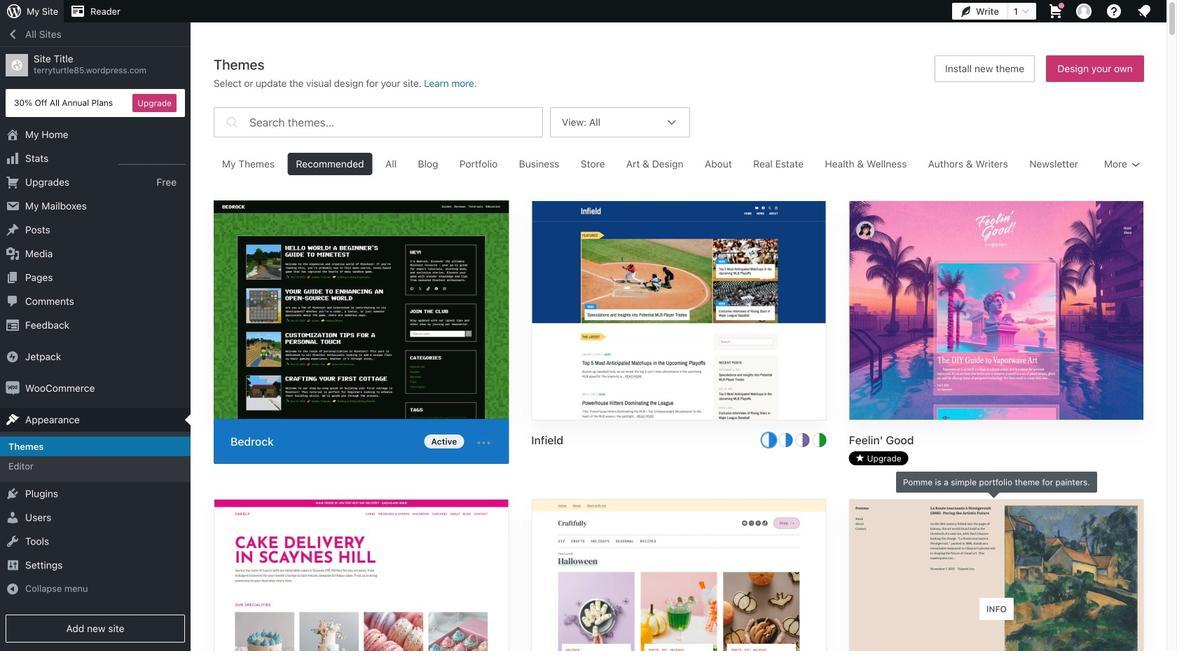 Task type: vqa. For each thing, say whether or not it's contained in the screenshot.
Fashion
no



Task type: describe. For each thing, give the bounding box(es) containing it.
my shopping cart image
[[1048, 3, 1065, 20]]

a blog theme with a bold vaporwave aesthetic. its nostalgic atmosphere pays homage to the 80s and early 90s. image
[[850, 201, 1144, 422]]

pomme is a simple portfolio theme for painters. image
[[850, 500, 1144, 651]]

2 img image from the top
[[6, 381, 20, 395]]

help image
[[1106, 3, 1123, 20]]

cakely is a business theme perfect for bakers or cake makers with a vibrant colour. image
[[214, 500, 508, 651]]

more options for theme bedrock image
[[475, 434, 492, 451]]

Search search field
[[249, 108, 542, 137]]

my profile image
[[1076, 4, 1092, 19]]



Task type: locate. For each thing, give the bounding box(es) containing it.
tooltip
[[896, 471, 1097, 500]]

manage your notifications image
[[1136, 3, 1153, 20]]

0 vertical spatial img image
[[6, 350, 20, 364]]

1 vertical spatial img image
[[6, 381, 20, 395]]

open search image
[[223, 104, 241, 141]]

a cheerful wordpress blogging theme dedicated to all things homemade and delightful. image
[[532, 500, 826, 651]]

1 img image from the top
[[6, 350, 20, 364]]

None search field
[[214, 104, 543, 141]]

a passionate sports fan blog celebrating your favorite game. image
[[532, 201, 826, 422]]

inspired by the iconic worlds of minecraft and minetest, bedrock is a blog theme that reminds the immersive experience of these games. image
[[214, 200, 509, 422]]

highest hourly views 0 image
[[118, 156, 185, 165]]

img image
[[6, 350, 20, 364], [6, 381, 20, 395]]



